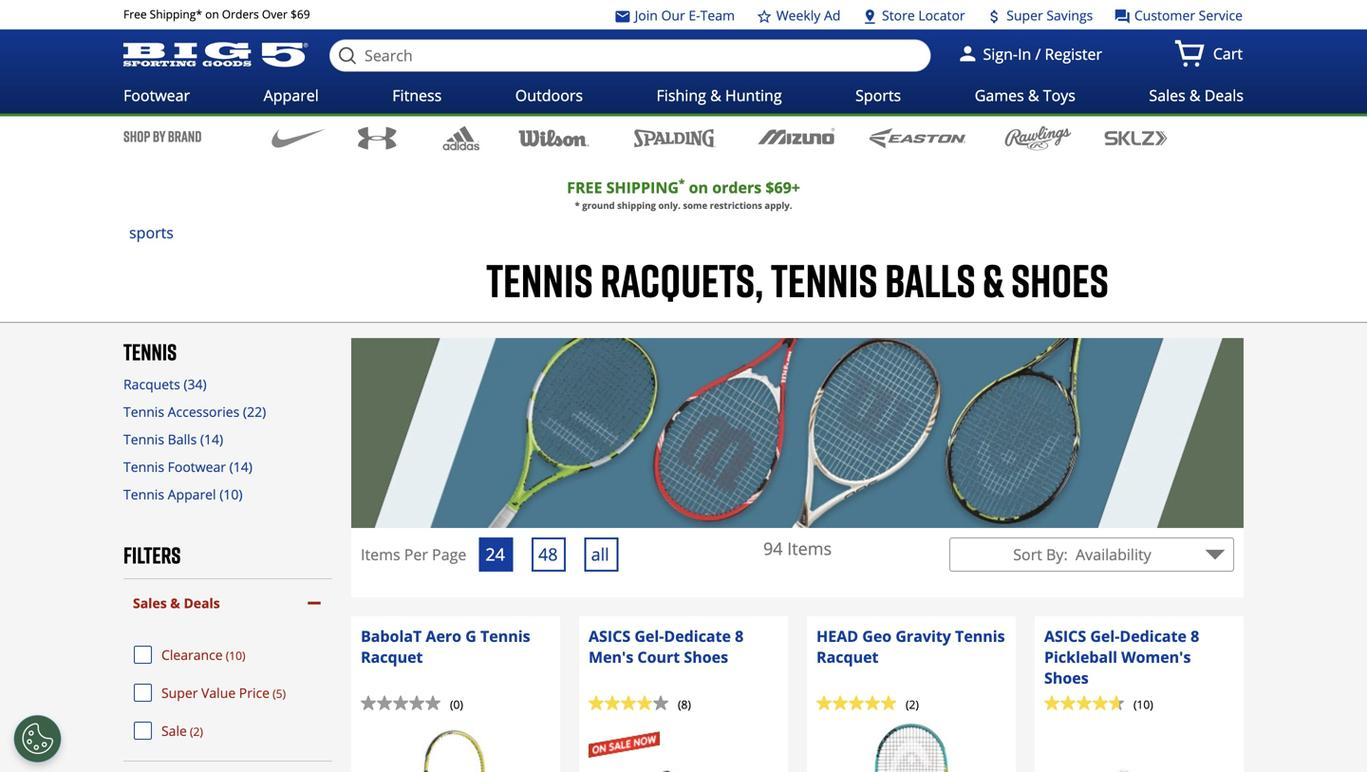 Task type: vqa. For each thing, say whether or not it's contained in the screenshot.
Allen within Allen Co. Ballistic SS 3- Blade Broadhead
no



Task type: locate. For each thing, give the bounding box(es) containing it.
accessories
[[168, 403, 240, 421]]

0 horizontal spatial (2)
[[190, 724, 203, 740]]

balls
[[885, 253, 976, 307], [168, 430, 197, 448]]

dedicate up women's
[[1120, 626, 1187, 646]]

mizuno image
[[749, 128, 844, 145]]

racquet for head
[[817, 647, 879, 667]]

sales & deals down filters
[[133, 594, 220, 612]]

2 gel- from the left
[[1091, 626, 1120, 646]]

sale (2)
[[161, 722, 203, 740]]

asics
[[589, 626, 631, 646], [1045, 626, 1087, 646]]

value
[[201, 684, 236, 702]]

0 vertical spatial sales & deals
[[1150, 85, 1244, 105]]

1 horizontal spatial asics
[[1045, 626, 1087, 646]]

1 vertical spatial (2)
[[190, 724, 203, 740]]

sales down cart 'icon'
[[1150, 85, 1186, 105]]

some
[[683, 199, 708, 212]]

0 vertical spatial (10)
[[220, 485, 243, 503]]

0 vertical spatial super
[[1007, 6, 1044, 24]]

0 vertical spatial sports
[[856, 85, 902, 105]]

racquets,
[[601, 253, 764, 307]]

gravity
[[896, 626, 952, 646]]

filters
[[123, 541, 184, 569]]

gel- inside asics gel-dedicate 8 men's court shoes
[[635, 626, 664, 646]]

shoes inside asics gel-dedicate 8 pickleball women's shoes
[[1045, 668, 1089, 688]]

$69
[[291, 6, 310, 22]]

apparel link
[[254, 78, 328, 113]]

8
[[735, 626, 744, 646], [1191, 626, 1200, 646]]

0 vertical spatial sales
[[1150, 85, 1186, 105]]

1 vertical spatial footwear
[[168, 458, 226, 476]]

0 horizontal spatial racquet
[[361, 647, 423, 667]]

/
[[1036, 44, 1041, 64]]

* up only.
[[679, 175, 685, 191]]

0 vertical spatial (2)
[[906, 696, 919, 712]]

(2) down head geo gravity tennis racquet 'link'
[[906, 696, 919, 712]]

fishing
[[657, 85, 707, 105]]

dedicate inside asics gel-dedicate 8 pickleball women's shoes
[[1120, 626, 1187, 646]]

shop by brand link
[[123, 126, 239, 147]]

per
[[404, 544, 428, 565]]

racquet
[[361, 647, 423, 667], [817, 647, 879, 667]]

this item is on sale image
[[589, 731, 660, 758]]

spalding image
[[605, 129, 746, 148]]

fitness link
[[383, 78, 451, 113]]

0 horizontal spatial *
[[575, 199, 580, 212]]

join
[[635, 6, 658, 24]]

search image
[[339, 47, 356, 64]]

(2) right sale
[[190, 724, 203, 740]]

1 horizontal spatial (2)
[[906, 696, 919, 712]]

cart
[[1214, 43, 1243, 64]]

shipping
[[607, 177, 679, 198]]

tennis inside head geo gravity tennis racquet
[[956, 626, 1005, 646]]

2 vertical spatial (10)
[[1134, 696, 1154, 712]]

store
[[882, 6, 915, 24]]

store locator
[[879, 6, 966, 24]]

racquet inside head geo gravity tennis racquet
[[817, 647, 879, 667]]

1 vertical spatial (10)
[[226, 648, 246, 664]]

0 vertical spatial sports link
[[846, 78, 911, 113]]

free
[[123, 6, 147, 22]]

1 horizontal spatial on
[[689, 177, 709, 198]]

1 horizontal spatial racquet
[[817, 647, 879, 667]]

0 horizontal spatial balls
[[168, 430, 197, 448]]

question answer image
[[1114, 7, 1131, 25]]

sales inside primary element
[[1150, 85, 1186, 105]]

deals for sales & deals link
[[1205, 85, 1244, 105]]

1 horizontal spatial sports
[[856, 85, 902, 105]]

racquet down babolat
[[361, 647, 423, 667]]

1 horizontal spatial dedicate
[[1120, 626, 1187, 646]]

shoes for asics gel-dedicate 8 men's court shoes
[[684, 647, 729, 667]]

availability
[[1076, 544, 1152, 565]]

sports
[[856, 85, 902, 105], [129, 222, 174, 243]]

0 horizontal spatial super
[[161, 684, 198, 702]]

footwear inside primary element
[[123, 85, 190, 105]]

sales down filters
[[133, 594, 167, 612]]

1 horizontal spatial sales & deals
[[1150, 85, 1244, 105]]

&
[[711, 85, 722, 105], [1029, 85, 1040, 105], [1190, 85, 1201, 105], [983, 253, 1004, 307], [170, 594, 180, 612]]

items
[[361, 544, 400, 565]]

g
[[466, 626, 477, 646]]

1 horizontal spatial super
[[1007, 6, 1044, 24]]

(2)
[[906, 696, 919, 712], [190, 724, 203, 740]]

apparel up filters
[[168, 485, 216, 503]]

1 vertical spatial sales & deals
[[133, 594, 220, 612]]

sales
[[1150, 85, 1186, 105], [133, 594, 167, 612]]

dedicate for court
[[664, 626, 731, 646]]

by:
[[1047, 544, 1068, 565]]

0 horizontal spatial deals
[[184, 594, 220, 612]]

*
[[679, 175, 685, 191], [575, 199, 580, 212]]

2 asics from the left
[[1045, 626, 1087, 646]]

(10) down accessories
[[220, 485, 243, 503]]

our
[[662, 6, 686, 24]]

0 vertical spatial balls
[[885, 253, 976, 307]]

items per page
[[361, 544, 467, 565]]

0 vertical spatial footwear
[[123, 85, 190, 105]]

1 horizontal spatial apparel
[[264, 85, 319, 105]]

0 horizontal spatial gel-
[[635, 626, 664, 646]]

apparel up nike image
[[264, 85, 319, 105]]

0 horizontal spatial dedicate
[[664, 626, 731, 646]]

sales for 'sales & deals' dropdown button
[[133, 594, 167, 612]]

tennis inside babolat aero g tennis racquet
[[481, 626, 531, 646]]

asics up men's
[[589, 626, 631, 646]]

sales & deals inside primary element
[[1150, 85, 1244, 105]]

1 vertical spatial on
[[689, 177, 709, 198]]

sklz image
[[1089, 131, 1183, 146]]

gel- up pickleball on the right bottom of the page
[[1091, 626, 1120, 646]]

plus image
[[306, 594, 323, 613]]

sales & deals
[[1150, 85, 1244, 105], [133, 594, 220, 612]]

(2) inside 'sale (2)'
[[190, 724, 203, 740]]

super for super savings
[[1007, 6, 1044, 24]]

free shipping* on orders over $69
[[123, 6, 310, 22]]

geo
[[863, 626, 892, 646]]

super savings link
[[986, 1, 1094, 29]]

register
[[1045, 44, 1103, 64]]

(14) down (22)
[[229, 458, 253, 476]]

(10) down asics gel-dedicate 8 pickleball women's shoes "link"
[[1134, 696, 1154, 712]]

1 horizontal spatial deals
[[1205, 85, 1244, 105]]

gel- inside asics gel-dedicate 8 pickleball women's shoes
[[1091, 626, 1120, 646]]

1 vertical spatial balls
[[168, 430, 197, 448]]

only.
[[659, 199, 681, 212]]

asics inside asics gel-dedicate 8 men's court shoes
[[589, 626, 631, 646]]

0 vertical spatial apparel
[[264, 85, 319, 105]]

deals down cart
[[1205, 85, 1244, 105]]

0 horizontal spatial apparel
[[168, 485, 216, 503]]

star empty image
[[756, 7, 773, 25]]

8 for asics gel-dedicate 8 pickleball women's shoes
[[1191, 626, 1200, 646]]

* down free
[[575, 199, 580, 212]]

asics up pickleball on the right bottom of the page
[[1045, 626, 1087, 646]]

1 vertical spatial *
[[575, 199, 580, 212]]

shoes inside asics gel-dedicate 8 men's court shoes
[[684, 647, 729, 667]]

customer service
[[1131, 6, 1243, 24]]

2 dedicate from the left
[[1120, 626, 1187, 646]]

outdoors
[[516, 85, 583, 105]]

sales & deals down cart 'icon'
[[1150, 85, 1244, 105]]

nike image
[[261, 129, 337, 148]]

1 horizontal spatial 8
[[1191, 626, 1200, 646]]

head
[[817, 626, 859, 646]]

1 asics from the left
[[589, 626, 631, 646]]

1 gel- from the left
[[635, 626, 664, 646]]

customer service link
[[1114, 1, 1243, 29]]

0 vertical spatial deals
[[1205, 85, 1244, 105]]

apparel
[[264, 85, 319, 105], [168, 485, 216, 503]]

4 tennis rackets overlaying a tennis court image
[[351, 338, 1244, 528]]

0 vertical spatial *
[[679, 175, 685, 191]]

2 racquet from the left
[[817, 647, 879, 667]]

1 vertical spatial (14)
[[229, 458, 253, 476]]

(10) up super value price (5)
[[226, 648, 246, 664]]

big 5 sporting goods home image
[[123, 42, 308, 67]]

super right "dollar" icon
[[1007, 6, 1044, 24]]

1 vertical spatial super
[[161, 684, 198, 702]]

2 8 from the left
[[1191, 626, 1200, 646]]

dedicate up court
[[664, 626, 731, 646]]

on up some
[[689, 177, 709, 198]]

asics inside asics gel-dedicate 8 pickleball women's shoes
[[1045, 626, 1087, 646]]

deals for 'sales & deals' dropdown button
[[184, 594, 220, 612]]

deals inside dropdown button
[[184, 594, 220, 612]]

footwear down accessories
[[168, 458, 226, 476]]

1 horizontal spatial balls
[[885, 253, 976, 307]]

racquet inside babolat aero g tennis racquet
[[361, 647, 423, 667]]

0 vertical spatial (14)
[[200, 430, 223, 448]]

1 8 from the left
[[735, 626, 744, 646]]

1 vertical spatial sales
[[133, 594, 167, 612]]

super up 'sale (2)'
[[161, 684, 198, 702]]

fishing & hunting
[[657, 85, 782, 105]]

1 vertical spatial sports link
[[123, 222, 179, 243]]

footwear up by
[[123, 85, 190, 105]]

(14) down accessories
[[200, 430, 223, 448]]

1 horizontal spatial sales
[[1150, 85, 1186, 105]]

0 horizontal spatial sales
[[133, 594, 167, 612]]

tennis
[[487, 253, 593, 307], [771, 253, 878, 307], [123, 338, 177, 366], [123, 403, 164, 421], [123, 430, 164, 448], [123, 458, 164, 476], [123, 485, 164, 503], [481, 626, 531, 646], [956, 626, 1005, 646]]

dedicate inside asics gel-dedicate 8 men's court shoes
[[664, 626, 731, 646]]

0 horizontal spatial on
[[205, 6, 219, 22]]

0 vertical spatial on
[[205, 6, 219, 22]]

racquets
[[123, 375, 180, 393]]

deals inside primary element
[[1205, 85, 1244, 105]]

0 horizontal spatial 8
[[735, 626, 744, 646]]

store locator link
[[862, 1, 966, 29]]

1 horizontal spatial *
[[679, 175, 685, 191]]

gel-
[[635, 626, 664, 646], [1091, 626, 1120, 646]]

deals up clearance (10)
[[184, 594, 220, 612]]

pin drop image
[[862, 7, 879, 25]]

1 horizontal spatial gel-
[[1091, 626, 1120, 646]]

toys
[[1044, 85, 1076, 105]]

fitness
[[393, 85, 442, 105]]

sales & deals for 'sales & deals' dropdown button
[[133, 594, 220, 612]]

8 inside asics gel-dedicate 8 pickleball women's shoes
[[1191, 626, 1200, 646]]

clearance
[[161, 646, 223, 664]]

asics gel-dedicate 8 pickleball women's shoes link
[[1045, 626, 1235, 689]]

1 vertical spatial sports
[[129, 222, 174, 243]]

1 dedicate from the left
[[664, 626, 731, 646]]

over
[[262, 6, 288, 22]]

shipping*
[[150, 6, 202, 22]]

0 horizontal spatial sales & deals
[[133, 594, 220, 612]]

aero
[[426, 626, 462, 646]]

(5)
[[273, 686, 286, 702]]

8 for asics gel-dedicate 8 men's court shoes
[[735, 626, 744, 646]]

(14)
[[200, 430, 223, 448], [229, 458, 253, 476]]

1 vertical spatial apparel
[[168, 485, 216, 503]]

on left orders
[[205, 6, 219, 22]]

orders
[[222, 6, 259, 22]]

racquet down head
[[817, 647, 879, 667]]

deals
[[1205, 85, 1244, 105], [184, 594, 220, 612]]

shoes
[[1012, 253, 1109, 307], [684, 647, 729, 667], [1045, 668, 1089, 688]]

service
[[1199, 6, 1243, 24]]

gel- up court
[[635, 626, 664, 646]]

sales & deals button
[[123, 578, 332, 627]]

e-
[[689, 6, 701, 24]]

sales & deals inside dropdown button
[[133, 594, 220, 612]]

(0)
[[450, 696, 463, 712]]

weekly ad
[[773, 6, 841, 24]]

8 inside asics gel-dedicate 8 men's court shoes
[[735, 626, 744, 646]]

women's
[[1122, 647, 1191, 667]]

0 horizontal spatial asics
[[589, 626, 631, 646]]

0 horizontal spatial sports
[[129, 222, 174, 243]]

dollar image
[[986, 7, 1004, 25]]

& inside dropdown button
[[170, 594, 180, 612]]

sign-in / register
[[980, 44, 1103, 64]]

sales inside dropdown button
[[133, 594, 167, 612]]

1 vertical spatial deals
[[184, 594, 220, 612]]

94 items
[[764, 537, 832, 560]]

cart image
[[1176, 41, 1205, 67]]

1 racquet from the left
[[361, 647, 423, 667]]



Task type: describe. For each thing, give the bounding box(es) containing it.
person image
[[957, 42, 980, 65]]

sort by: availability
[[1014, 544, 1152, 565]]

by
[[153, 127, 165, 145]]

asics for asics gel-dedicate 8 pickleball women's shoes
[[1045, 626, 1087, 646]]

locator
[[919, 6, 966, 24]]

0 horizontal spatial (14)
[[200, 430, 223, 448]]

games & toys link
[[966, 78, 1086, 113]]

apply.
[[765, 199, 793, 212]]

apparel inside tennis racquets (34) tennis accessories (22) tennis balls (14) tennis footwear (14) tennis apparel (10)
[[168, 485, 216, 503]]

rawlings image
[[992, 126, 1086, 151]]

savings
[[1047, 6, 1094, 24]]

& for fishing & hunting link
[[711, 85, 722, 105]]

on inside "free shipping * on orders $69+ * ground shipping only. some restrictions apply."
[[689, 177, 709, 198]]

& for sales & deals link
[[1190, 85, 1201, 105]]

under armour image
[[340, 126, 415, 150]]

sign-
[[984, 44, 1018, 64]]

join our e-team
[[632, 6, 735, 24]]

court
[[638, 647, 680, 667]]

ad
[[824, 6, 841, 24]]

in
[[1018, 44, 1032, 64]]

clearance (10)
[[161, 646, 246, 664]]

sales & deals link
[[1140, 78, 1254, 113]]

Search text field
[[330, 40, 931, 72]]

shoes for asics gel-dedicate 8 pickleball women's shoes
[[1045, 668, 1089, 688]]

shop
[[123, 127, 150, 145]]

primary element
[[114, 78, 1254, 113]]

envelope image
[[614, 7, 632, 25]]

(10) inside tennis racquets (34) tennis accessories (22) tennis balls (14) tennis footwear (14) tennis apparel (10)
[[220, 485, 243, 503]]

footwear inside tennis racquets (34) tennis accessories (22) tennis balls (14) tennis footwear (14) tennis apparel (10)
[[168, 458, 226, 476]]

ground
[[582, 199, 615, 212]]

babolat aero g tennis racquet link
[[361, 626, 551, 689]]

team
[[701, 6, 735, 24]]

price
[[239, 684, 270, 702]]

asics gel-dedicate 8 men's court shoes link
[[589, 626, 779, 689]]

babolat aero g tennis racquet
[[361, 626, 531, 667]]

orders
[[713, 177, 762, 198]]

shop by brand
[[123, 127, 202, 145]]

$69+
[[766, 177, 801, 198]]

all
[[591, 543, 610, 566]]

games & toys
[[975, 85, 1076, 105]]

& for 'sales & deals' dropdown button
[[170, 594, 180, 612]]

games
[[975, 85, 1025, 105]]

& for games & toys link at the right of the page
[[1029, 85, 1040, 105]]

(22)
[[243, 403, 266, 421]]

(10) inside clearance (10)
[[226, 648, 246, 664]]

easton image
[[847, 128, 988, 149]]

(34)
[[184, 375, 207, 393]]

1 horizontal spatial sports link
[[846, 78, 911, 113]]

gel- for pickleball
[[1091, 626, 1120, 646]]

dedicate for women's
[[1120, 626, 1187, 646]]

restrictions
[[710, 199, 763, 212]]

babolat
[[361, 626, 422, 646]]

footwear link
[[114, 78, 200, 113]]

sports inside primary element
[[856, 85, 902, 105]]

apparel inside apparel "link"
[[264, 85, 319, 105]]

adidas image
[[419, 126, 504, 151]]

men's
[[589, 647, 634, 667]]

free
[[567, 177, 603, 198]]

brand
[[168, 127, 202, 145]]

free shipping * on orders $69+ * ground shipping only. some restrictions apply.
[[567, 175, 801, 212]]

gel- for men's
[[635, 626, 664, 646]]

wilson image
[[507, 130, 601, 147]]

outdoors link
[[506, 78, 593, 113]]

sales & deals for sales & deals link
[[1150, 85, 1244, 105]]

sign-in / register link
[[957, 42, 1103, 65]]

super for super value price (5)
[[161, 684, 198, 702]]

head geo gravity tennis racquet
[[817, 626, 1005, 667]]

pickleball
[[1045, 647, 1118, 667]]

weekly
[[777, 6, 821, 24]]

tennis racquets, tennis balls & shoes
[[487, 253, 1109, 307]]

hunting
[[726, 85, 782, 105]]

super value price (5)
[[161, 684, 286, 702]]

join our e-team link
[[614, 1, 735, 29]]

sale
[[161, 722, 187, 740]]

racquet for babolat
[[361, 647, 423, 667]]

page
[[432, 544, 467, 565]]

0 horizontal spatial sports link
[[123, 222, 179, 243]]

asics for asics gel-dedicate 8 men's court shoes
[[589, 626, 631, 646]]

tennis racquets (34) tennis accessories (22) tennis balls (14) tennis footwear (14) tennis apparel (10)
[[123, 338, 266, 503]]

super savings
[[1004, 6, 1094, 24]]

balls inside tennis racquets (34) tennis accessories (22) tennis balls (14) tennis footwear (14) tennis apparel (10)
[[168, 430, 197, 448]]

cart link
[[1165, 30, 1254, 77]]

all link
[[585, 538, 619, 572]]

1 horizontal spatial (14)
[[229, 458, 253, 476]]

shipping
[[617, 199, 656, 212]]

(8)
[[678, 696, 691, 712]]

48
[[539, 543, 558, 566]]

48 link
[[532, 538, 566, 572]]

weekly ad link
[[756, 1, 841, 29]]

fishing & hunting link
[[647, 78, 792, 113]]

sales for sales & deals link
[[1150, 85, 1186, 105]]

head geo gravity tennis racquet link
[[817, 626, 1007, 689]]

asics gel-dedicate 8 pickleball women's shoes
[[1045, 626, 1200, 688]]



